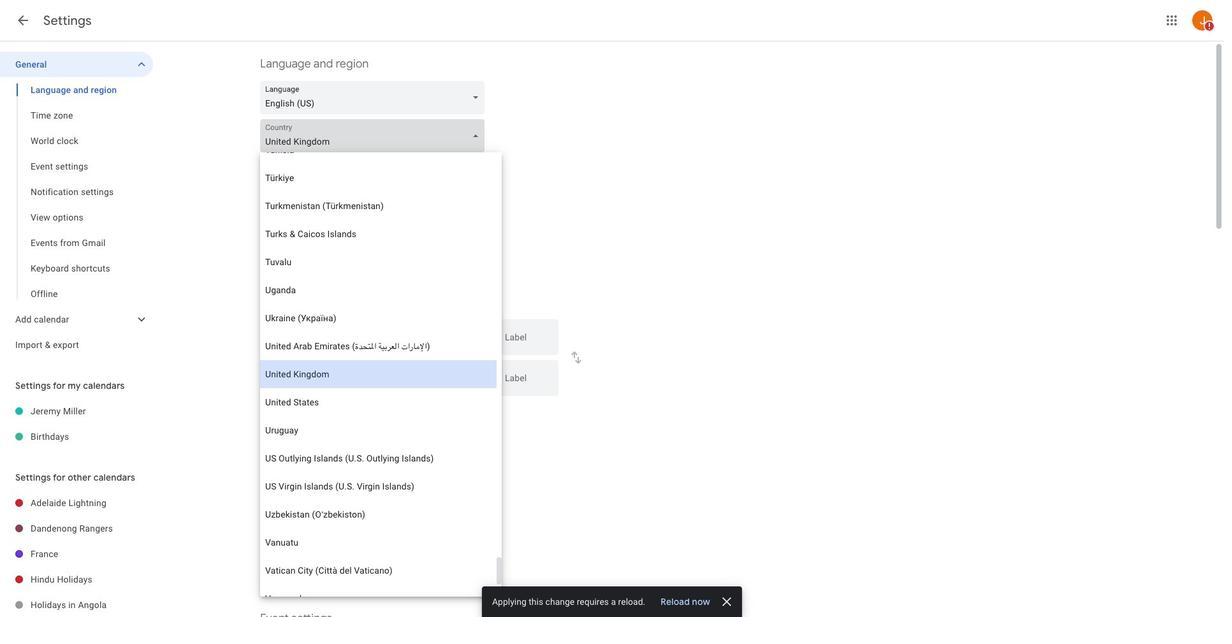 Task type: describe. For each thing, give the bounding box(es) containing it.
tunisia option
[[260, 136, 496, 164]]

türkiye option
[[260, 164, 496, 192]]

go back image
[[15, 13, 31, 28]]

turkmenistan (türkmenistan) option
[[260, 192, 496, 220]]

vatican city (città del vaticano) option
[[260, 557, 496, 585]]

uganda option
[[260, 276, 496, 304]]

1 tree from the top
[[0, 52, 153, 358]]

3 tree from the top
[[0, 490, 153, 617]]

ukraine (україна) option
[[260, 304, 496, 332]]

hindu holidays tree item
[[0, 567, 153, 592]]

us outlying islands (u.s. outlying islands) option
[[260, 444, 496, 472]]

venezuela option
[[260, 585, 496, 613]]

united kingdom option
[[260, 360, 496, 388]]

uruguay option
[[260, 416, 496, 444]]



Task type: vqa. For each thing, say whether or not it's contained in the screenshot.
6 element
no



Task type: locate. For each thing, give the bounding box(es) containing it.
group
[[0, 77, 153, 307]]

0 vertical spatial tree
[[0, 52, 153, 358]]

None field
[[260, 81, 490, 114], [260, 119, 490, 152], [260, 81, 490, 114], [260, 119, 490, 152]]

heading
[[43, 13, 92, 29]]

united arab emirates (‫الإمارات العربية المتحدة‬‎) option
[[260, 332, 496, 360]]

1 vertical spatial tree
[[0, 398, 153, 449]]

birthdays tree item
[[0, 424, 153, 449]]

holidays in angola tree item
[[0, 592, 153, 617]]

us virgin islands (u.s. virgin islands) option
[[260, 472, 496, 500]]

dandenong rangers tree item
[[0, 516, 153, 541]]

tree
[[0, 52, 153, 358], [0, 398, 153, 449], [0, 490, 153, 617]]

united states option
[[260, 388, 496, 416]]

general tree item
[[0, 52, 153, 77]]

2 vertical spatial tree
[[0, 490, 153, 617]]

uzbekistan (oʻzbekiston) option
[[260, 500, 496, 528]]

turks & caicos islands option
[[260, 220, 496, 248]]

vanuatu option
[[260, 528, 496, 557]]

tuvalu option
[[260, 248, 496, 276]]

jeremy miller tree item
[[0, 398, 153, 424]]

france tree item
[[0, 541, 153, 567]]

Label for primary time zone. text field
[[505, 333, 548, 351]]

2 tree from the top
[[0, 398, 153, 449]]

adelaide lightning tree item
[[0, 490, 153, 516]]

Label for secondary time zone. text field
[[505, 374, 548, 391]]



